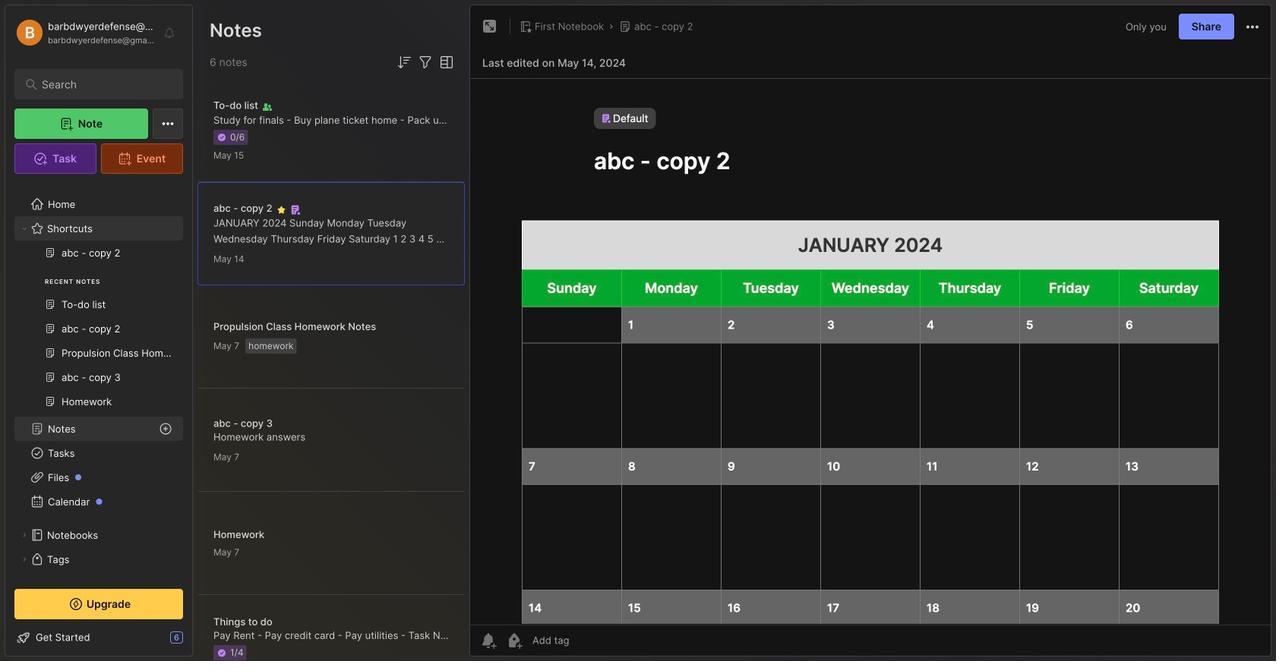 Task type: locate. For each thing, give the bounding box(es) containing it.
add filters image
[[416, 53, 435, 71]]

note window element
[[470, 5, 1272, 661]]

group inside main element
[[14, 241, 183, 423]]

More actions field
[[1244, 17, 1262, 36]]

tree
[[5, 183, 192, 630]]

tree inside main element
[[5, 183, 192, 630]]

group
[[14, 241, 183, 423]]

add a reminder image
[[480, 632, 498, 651]]

more actions image
[[1244, 18, 1262, 36]]

None search field
[[42, 75, 163, 93]]

Add filters field
[[416, 53, 435, 71]]

click to collapse image
[[192, 634, 203, 652]]

Search text field
[[42, 78, 163, 92]]

View options field
[[435, 53, 456, 71]]

Sort options field
[[395, 53, 413, 71]]



Task type: vqa. For each thing, say whether or not it's contained in the screenshot.
search field
yes



Task type: describe. For each thing, give the bounding box(es) containing it.
add tag image
[[505, 632, 524, 651]]

expand tags image
[[20, 556, 29, 565]]

expand note image
[[481, 17, 499, 36]]

Account field
[[14, 17, 155, 48]]

main element
[[0, 0, 198, 662]]

Help and Learning task checklist field
[[5, 626, 192, 651]]

Note Editor text field
[[470, 78, 1272, 625]]

Add tag field
[[531, 635, 645, 648]]

expand notebooks image
[[20, 531, 29, 540]]

none search field inside main element
[[42, 75, 163, 93]]



